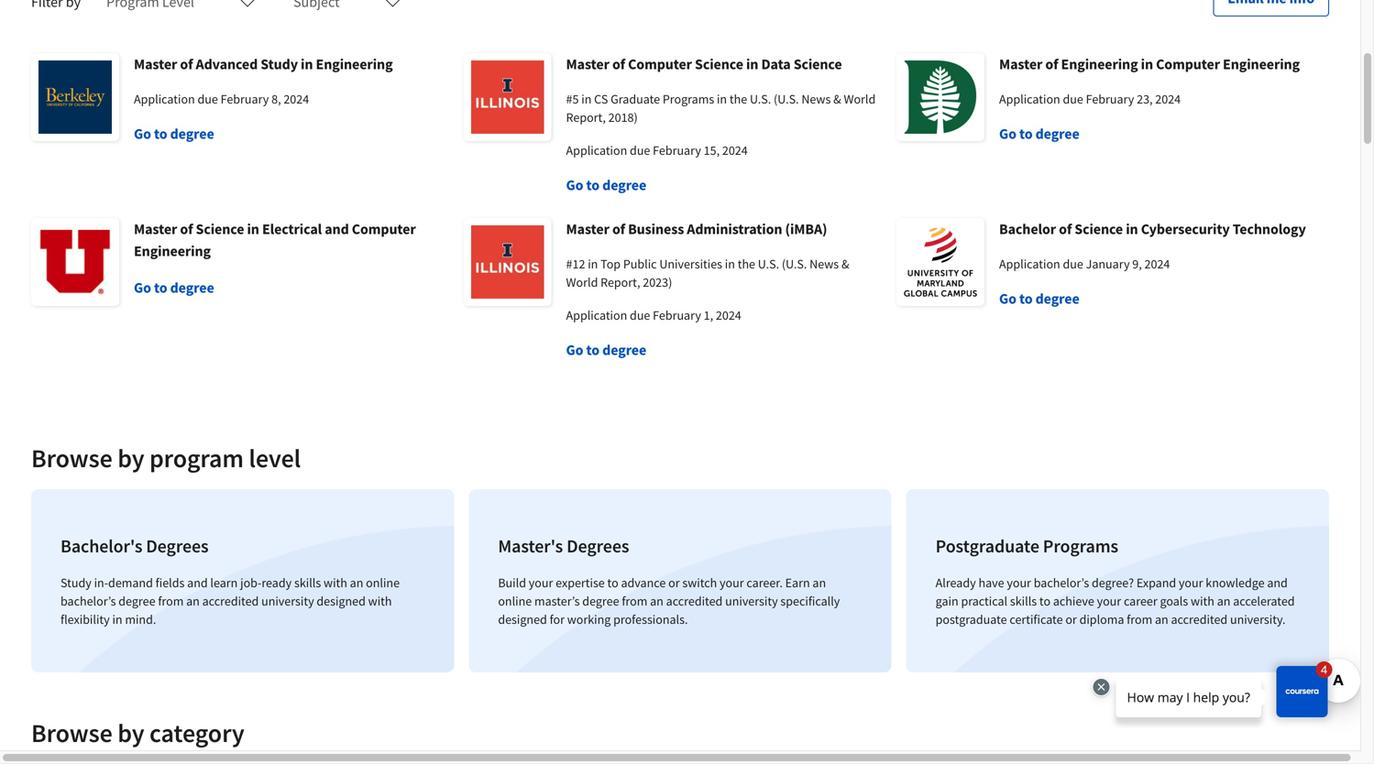 Task type: locate. For each thing, give the bounding box(es) containing it.
by left category
[[117, 717, 144, 749]]

1 vertical spatial bachelor's
[[60, 593, 116, 610]]

accredited inside build your expertise to advance or switch your career. earn an online master's degree from an accredited university specifically designed for working professionals.
[[666, 593, 723, 610]]

category
[[149, 717, 244, 749]]

browse for browse by program level
[[31, 442, 112, 474]]

master for master of engineering in computer engineering
[[999, 55, 1042, 73]]

from inside the already have your bachelor's degree? expand your knowledge and gain practical skills to achieve your career goals with an accelerated postgraduate certificate or diploma from an accredited university.
[[1127, 611, 1152, 628]]

0 vertical spatial &
[[833, 91, 841, 107]]

to inside build your expertise to advance or switch your career. earn an online master's degree from an accredited university specifically designed for working professionals.
[[607, 575, 618, 591]]

degrees up fields
[[146, 535, 209, 558]]

0 horizontal spatial designed
[[317, 593, 366, 610]]

browse by program level
[[31, 442, 301, 474]]

2 horizontal spatial and
[[1267, 575, 1288, 591]]

2024 right 1,
[[716, 307, 741, 324]]

accredited
[[202, 593, 259, 610], [666, 593, 723, 610], [1171, 611, 1228, 628]]

2 horizontal spatial with
[[1191, 593, 1214, 610]]

degrees up expertise
[[567, 535, 629, 558]]

0 vertical spatial report,
[[566, 109, 606, 126]]

0 vertical spatial online
[[366, 575, 400, 591]]

in-
[[94, 575, 108, 591]]

1 horizontal spatial skills
[[1010, 593, 1037, 610]]

due for master of advanced study in engineering
[[198, 91, 218, 107]]

in left mind.
[[112, 611, 122, 628]]

1 vertical spatial (u.s.
[[782, 256, 807, 272]]

2024 right 15,
[[722, 142, 748, 159]]

application right university of california, berkeley image
[[134, 91, 195, 107]]

go right university of utah 'image'
[[134, 279, 151, 297]]

of for master of science in electrical and computer engineering
[[180, 220, 193, 238]]

achieve
[[1053, 593, 1094, 610]]

1 horizontal spatial degrees
[[567, 535, 629, 558]]

1 horizontal spatial university
[[725, 593, 778, 610]]

1 vertical spatial report,
[[601, 274, 640, 291]]

the inside #5 in cs graduate programs in the u.s. (u.s. news & world report, 2018)
[[730, 91, 747, 107]]

specifically
[[780, 593, 840, 610]]

february left 15,
[[653, 142, 701, 159]]

0 vertical spatial by
[[117, 442, 144, 474]]

to down application due february 1, 2024
[[586, 341, 600, 359]]

1 university from the left
[[261, 593, 314, 610]]

science
[[695, 55, 743, 73], [794, 55, 842, 73], [196, 220, 244, 238], [1075, 220, 1123, 238]]

report, down the top
[[601, 274, 640, 291]]

1 vertical spatial news
[[810, 256, 839, 272]]

the down master of computer science in data science
[[730, 91, 747, 107]]

& for master of computer science in data science
[[833, 91, 841, 107]]

1 vertical spatial world
[[566, 274, 598, 291]]

bachelor's up achieve
[[1034, 575, 1089, 591]]

1 horizontal spatial designed
[[498, 611, 547, 628]]

application right dartmouth college image
[[999, 91, 1060, 107]]

degrees
[[146, 535, 209, 558], [567, 535, 629, 558]]

job-
[[240, 575, 262, 591]]

1 vertical spatial study
[[60, 575, 91, 591]]

designed
[[317, 593, 366, 610], [498, 611, 547, 628]]

1 horizontal spatial or
[[1065, 611, 1077, 628]]

report, inside #5 in cs graduate programs in the u.s. (u.s. news & world report, 2018)
[[566, 109, 606, 126]]

(u.s. for (imba)
[[782, 256, 807, 272]]

0 vertical spatial or
[[668, 575, 680, 591]]

(u.s. down (imba)
[[782, 256, 807, 272]]

study left in-
[[60, 575, 91, 591]]

due left january
[[1063, 256, 1083, 272]]

world inside #5 in cs graduate programs in the u.s. (u.s. news & world report, 2018)
[[844, 91, 876, 107]]

2024 right "8,"
[[284, 91, 309, 107]]

an
[[350, 575, 363, 591], [812, 575, 826, 591], [186, 593, 200, 610], [650, 593, 663, 610], [1217, 593, 1230, 610], [1155, 611, 1168, 628]]

career.
[[746, 575, 783, 591]]

science inside master of science in electrical and computer engineering
[[196, 220, 244, 238]]

designed inside build your expertise to advance or switch your career. earn an online master's degree from an accredited university specifically designed for working professionals.
[[498, 611, 547, 628]]

to up "certificate"
[[1039, 593, 1051, 610]]

of
[[180, 55, 193, 73], [612, 55, 625, 73], [1045, 55, 1058, 73], [180, 220, 193, 238], [612, 220, 625, 238], [1059, 220, 1072, 238]]

1 vertical spatial u.s.
[[758, 256, 779, 272]]

0 vertical spatial world
[[844, 91, 876, 107]]

u.s. inside #5 in cs graduate programs in the u.s. (u.s. news & world report, 2018)
[[750, 91, 771, 107]]

0 horizontal spatial computer
[[352, 220, 416, 238]]

1 degrees from the left
[[146, 535, 209, 558]]

in left electrical
[[247, 220, 259, 238]]

0 vertical spatial bachelor's
[[1034, 575, 1089, 591]]

and left learn at the left bottom of the page
[[187, 575, 208, 591]]

application due february 8, 2024
[[134, 91, 309, 107]]

application due february 23, 2024
[[999, 91, 1181, 107]]

study up "8,"
[[261, 55, 298, 73]]

1 vertical spatial designed
[[498, 611, 547, 628]]

application down 2018)
[[566, 142, 627, 159]]

accredited down switch
[[666, 593, 723, 610]]

0 horizontal spatial university
[[261, 593, 314, 610]]

2 by from the top
[[117, 717, 144, 749]]

world inside #12 in top public universities in the u.s. (u.s. news & world report, 2023)
[[566, 274, 598, 291]]

from inside build your expertise to advance or switch your career. earn an online master's degree from an accredited university specifically designed for working professionals.
[[622, 593, 647, 610]]

master right university of utah 'image'
[[134, 220, 177, 238]]

university for bachelor's degrees
[[261, 593, 314, 610]]

of inside master of science in electrical and computer engineering
[[180, 220, 193, 238]]

bachelor's up flexibility
[[60, 593, 116, 610]]

report, for business
[[601, 274, 640, 291]]

news inside #5 in cs graduate programs in the u.s. (u.s. news & world report, 2018)
[[801, 91, 831, 107]]

programs up degree?
[[1043, 535, 1118, 558]]

and right electrical
[[325, 220, 349, 238]]

1 horizontal spatial world
[[844, 91, 876, 107]]

1 horizontal spatial bachelor's
[[1034, 575, 1089, 591]]

study
[[261, 55, 298, 73], [60, 575, 91, 591]]

online inside study in-demand fields and learn job-ready skills with an online bachelor's degree from an accredited university designed with flexibility in mind.
[[366, 575, 400, 591]]

bachelor of science in cybersecurity technology
[[999, 220, 1306, 238]]

2 horizontal spatial accredited
[[1171, 611, 1228, 628]]

postgraduate
[[936, 611, 1007, 628]]

university of california, berkeley image
[[31, 53, 119, 141]]

0 vertical spatial skills
[[294, 575, 321, 591]]

0 vertical spatial designed
[[317, 593, 366, 610]]

university inside study in-demand fields and learn job-ready skills with an online bachelor's degree from an accredited university designed with flexibility in mind.
[[261, 593, 314, 610]]

1 horizontal spatial and
[[325, 220, 349, 238]]

flexibility
[[60, 611, 110, 628]]

programs inside #5 in cs graduate programs in the u.s. (u.s. news & world report, 2018)
[[663, 91, 714, 107]]

the
[[730, 91, 747, 107], [738, 256, 755, 272]]

1 vertical spatial by
[[117, 717, 144, 749]]

world
[[844, 91, 876, 107], [566, 274, 598, 291]]

your
[[529, 575, 553, 591], [720, 575, 744, 591], [1007, 575, 1031, 591], [1179, 575, 1203, 591], [1097, 593, 1121, 610]]

1 horizontal spatial accredited
[[666, 593, 723, 610]]

or
[[668, 575, 680, 591], [1065, 611, 1077, 628]]

0 horizontal spatial programs
[[663, 91, 714, 107]]

report, inside #12 in top public universities in the u.s. (u.s. news & world report, 2023)
[[601, 274, 640, 291]]

computer inside master of science in electrical and computer engineering
[[352, 220, 416, 238]]

0 vertical spatial university of illinois at urbana-champaign image
[[464, 53, 551, 141]]

accredited inside the already have your bachelor's degree? expand your knowledge and gain practical skills to achieve your career goals with an accelerated postgraduate certificate or diploma from an accredited university.
[[1171, 611, 1228, 628]]

online for bachelor's degrees
[[366, 575, 400, 591]]

report,
[[566, 109, 606, 126], [601, 274, 640, 291]]

(u.s. inside #12 in top public universities in the u.s. (u.s. news & world report, 2023)
[[782, 256, 807, 272]]

university
[[261, 593, 314, 610], [725, 593, 778, 610]]

by for category
[[117, 717, 144, 749]]

u.s. down administration
[[758, 256, 779, 272]]

computer
[[628, 55, 692, 73], [1156, 55, 1220, 73], [352, 220, 416, 238]]

0 vertical spatial the
[[730, 91, 747, 107]]

due down 2023)
[[630, 307, 650, 324]]

1 list from the top
[[24, 482, 1336, 680]]

go right university of california, berkeley image
[[134, 125, 151, 143]]

0 horizontal spatial or
[[668, 575, 680, 591]]

u.s. down "data"
[[750, 91, 771, 107]]

data
[[761, 55, 791, 73]]

universities
[[659, 256, 722, 272]]

1 list item from the left
[[24, 757, 461, 764]]

0 vertical spatial study
[[261, 55, 298, 73]]

master for master of science in electrical and computer engineering
[[134, 220, 177, 238]]

0 horizontal spatial skills
[[294, 575, 321, 591]]

science up january
[[1075, 220, 1123, 238]]

electrical
[[262, 220, 322, 238]]

master left advanced at the left top of the page
[[134, 55, 177, 73]]

master up cs at the left top
[[566, 55, 609, 73]]

application for bachelor of science in cybersecurity technology
[[999, 256, 1060, 272]]

online for master's degrees
[[498, 593, 532, 610]]

bachelor's inside the already have your bachelor's degree? expand your knowledge and gain practical skills to achieve your career goals with an accelerated postgraduate certificate or diploma from an accredited university.
[[1034, 575, 1089, 591]]

from for bachelor's degrees
[[158, 593, 184, 610]]

accredited down learn at the left bottom of the page
[[202, 593, 259, 610]]

february left 1,
[[653, 307, 701, 324]]

your down degree?
[[1097, 593, 1121, 610]]

0 vertical spatial news
[[801, 91, 831, 107]]

2 list from the top
[[24, 757, 1336, 764]]

accredited down goals
[[1171, 611, 1228, 628]]

2 university of illinois at urbana-champaign image from the top
[[464, 218, 551, 306]]

list for browse by program level
[[24, 482, 1336, 680]]

0 horizontal spatial world
[[566, 274, 598, 291]]

diploma
[[1079, 611, 1124, 628]]

certificate
[[1010, 611, 1063, 628]]

& inside #12 in top public universities in the u.s. (u.s. news & world report, 2023)
[[841, 256, 849, 272]]

u.s. for (imba)
[[758, 256, 779, 272]]

application down bachelor
[[999, 256, 1060, 272]]

in
[[301, 55, 313, 73], [746, 55, 758, 73], [1141, 55, 1153, 73], [581, 91, 592, 107], [717, 91, 727, 107], [247, 220, 259, 238], [1126, 220, 1138, 238], [588, 256, 598, 272], [725, 256, 735, 272], [112, 611, 122, 628]]

accredited inside study in-demand fields and learn job-ready skills with an online bachelor's degree from an accredited university designed with flexibility in mind.
[[202, 593, 259, 610]]

application
[[134, 91, 195, 107], [999, 91, 1060, 107], [566, 142, 627, 159], [999, 256, 1060, 272], [566, 307, 627, 324]]

& inside #5 in cs graduate programs in the u.s. (u.s. news & world report, 2018)
[[833, 91, 841, 107]]

from inside study in-demand fields and learn job-ready skills with an online bachelor's degree from an accredited university designed with flexibility in mind.
[[158, 593, 184, 610]]

degrees for bachelor's degrees
[[146, 535, 209, 558]]

university of illinois at urbana-champaign image for master of business administration (imba)
[[464, 218, 551, 306]]

university of illinois at urbana-champaign image left #12
[[464, 218, 551, 306]]

to down application due february 8, 2024
[[154, 125, 167, 143]]

by
[[117, 442, 144, 474], [117, 717, 144, 749]]

online
[[366, 575, 400, 591], [498, 593, 532, 610]]

1 browse from the top
[[31, 442, 112, 474]]

for
[[550, 611, 565, 628]]

application due january 9, 2024
[[999, 256, 1170, 272]]

or left switch
[[668, 575, 680, 591]]

bachelor's
[[1034, 575, 1089, 591], [60, 593, 116, 610]]

february for 15,
[[653, 142, 701, 159]]

1 by from the top
[[117, 442, 144, 474]]

(u.s. inside #5 in cs graduate programs in the u.s. (u.s. news & world report, 2018)
[[774, 91, 799, 107]]

from down fields
[[158, 593, 184, 610]]

skills
[[294, 575, 321, 591], [1010, 593, 1037, 610]]

university of illinois at urbana-champaign image left #5
[[464, 53, 551, 141]]

in inside study in-demand fields and learn job-ready skills with an online bachelor's degree from an accredited university designed with flexibility in mind.
[[112, 611, 122, 628]]

university down career.
[[725, 593, 778, 610]]

2024 right the 23,
[[1155, 91, 1181, 107]]

in right #12
[[588, 256, 598, 272]]

browse by category
[[31, 717, 244, 749]]

build
[[498, 575, 526, 591]]

due left the 23,
[[1063, 91, 1083, 107]]

february for 1,
[[653, 307, 701, 324]]

from down career
[[1127, 611, 1152, 628]]

1 vertical spatial &
[[841, 256, 849, 272]]

1 vertical spatial online
[[498, 593, 532, 610]]

2024 for bachelor of science in cybersecurity technology
[[1144, 256, 1170, 272]]

business
[[628, 220, 684, 238]]

programs
[[663, 91, 714, 107], [1043, 535, 1118, 558]]

0 vertical spatial (u.s.
[[774, 91, 799, 107]]

and up accelerated
[[1267, 575, 1288, 591]]

degree
[[170, 125, 214, 143], [1035, 125, 1079, 143], [602, 176, 646, 194], [170, 279, 214, 297], [1035, 290, 1079, 308], [602, 341, 646, 359], [118, 593, 155, 610], [582, 593, 619, 610]]

1 vertical spatial list
[[24, 757, 1336, 764]]

program
[[149, 442, 244, 474]]

of for master of computer science in data science
[[612, 55, 625, 73]]

by left the program
[[117, 442, 144, 474]]

1 vertical spatial university of illinois at urbana-champaign image
[[464, 218, 551, 306]]

go up #12
[[566, 176, 583, 194]]

1 vertical spatial skills
[[1010, 593, 1037, 610]]

1 vertical spatial browse
[[31, 717, 112, 749]]

from down the advance
[[622, 593, 647, 610]]

february left the 23,
[[1086, 91, 1134, 107]]

browse
[[31, 442, 112, 474], [31, 717, 112, 749]]

0 horizontal spatial degrees
[[146, 535, 209, 558]]

2 browse from the top
[[31, 717, 112, 749]]

0 vertical spatial u.s.
[[750, 91, 771, 107]]

1 university of illinois at urbana-champaign image from the top
[[464, 53, 551, 141]]

the for administration
[[738, 256, 755, 272]]

university of illinois at urbana-champaign image
[[464, 53, 551, 141], [464, 218, 551, 306]]

2024 right 9,
[[1144, 256, 1170, 272]]

news
[[801, 91, 831, 107], [810, 256, 839, 272]]

master up application due february 23, 2024
[[999, 55, 1042, 73]]

university for master's degrees
[[725, 593, 778, 610]]

0 horizontal spatial online
[[366, 575, 400, 591]]

2 university from the left
[[725, 593, 778, 610]]

bachelor's inside study in-demand fields and learn job-ready skills with an online bachelor's degree from an accredited university designed with flexibility in mind.
[[60, 593, 116, 610]]

0 vertical spatial browse
[[31, 442, 112, 474]]

1 horizontal spatial programs
[[1043, 535, 1118, 558]]

0 vertical spatial programs
[[663, 91, 714, 107]]

1 horizontal spatial study
[[261, 55, 298, 73]]

february left "8,"
[[221, 91, 269, 107]]

list
[[24, 482, 1336, 680], [24, 757, 1336, 764]]

2 horizontal spatial from
[[1127, 611, 1152, 628]]

from for master's degrees
[[622, 593, 647, 610]]

due
[[198, 91, 218, 107], [1063, 91, 1083, 107], [630, 142, 650, 159], [1063, 256, 1083, 272], [630, 307, 650, 324]]

master inside master of science in electrical and computer engineering
[[134, 220, 177, 238]]

master's
[[498, 535, 563, 558]]

or down achieve
[[1065, 611, 1077, 628]]

university down ready
[[261, 593, 314, 610]]

due down 2018)
[[630, 142, 650, 159]]

the inside #12 in top public universities in the u.s. (u.s. news & world report, 2023)
[[738, 256, 755, 272]]

list item
[[24, 757, 461, 764], [461, 757, 899, 764], [899, 757, 1336, 764]]

engineering
[[316, 55, 393, 73], [1061, 55, 1138, 73], [1223, 55, 1300, 73], [134, 242, 211, 260]]

in right advanced at the left top of the page
[[301, 55, 313, 73]]

master's degrees
[[498, 535, 629, 558]]

science left electrical
[[196, 220, 244, 238]]

0 horizontal spatial accredited
[[202, 593, 259, 610]]

to down application due february 15, 2024 on the top
[[586, 176, 600, 194]]

1 horizontal spatial from
[[622, 593, 647, 610]]

professionals.
[[613, 611, 688, 628]]

your up goals
[[1179, 575, 1203, 591]]

list containing bachelor's degrees
[[24, 482, 1336, 680]]

university inside build your expertise to advance or switch your career. earn an online master's degree from an accredited university specifically designed for working professionals.
[[725, 593, 778, 610]]

& for master of business administration (imba)
[[841, 256, 849, 272]]

and inside master of science in electrical and computer engineering
[[325, 220, 349, 238]]

1 horizontal spatial online
[[498, 593, 532, 610]]

0 horizontal spatial and
[[187, 575, 208, 591]]

2024
[[284, 91, 309, 107], [1155, 91, 1181, 107], [722, 142, 748, 159], [1144, 256, 1170, 272], [716, 307, 741, 324]]

master of computer science in data science
[[566, 55, 842, 73]]

1 vertical spatial or
[[1065, 611, 1077, 628]]

level
[[249, 442, 301, 474]]

to left the advance
[[607, 575, 618, 591]]

go right dartmouth college image
[[999, 125, 1016, 143]]

news inside #12 in top public universities in the u.s. (u.s. news & world report, 2023)
[[810, 256, 839, 272]]

(u.s. for in
[[774, 91, 799, 107]]

1 vertical spatial the
[[738, 256, 755, 272]]

world down #12
[[566, 274, 598, 291]]

accredited for bachelor's degrees
[[202, 593, 259, 610]]

master for master of computer science in data science
[[566, 55, 609, 73]]

report, down #5
[[566, 109, 606, 126]]

0 vertical spatial list
[[24, 482, 1336, 680]]

programs down master of computer science in data science
[[663, 91, 714, 107]]

or inside build your expertise to advance or switch your career. earn an online master's degree from an accredited university specifically designed for working professionals.
[[668, 575, 680, 591]]

expertise
[[556, 575, 605, 591]]

skills right ready
[[294, 575, 321, 591]]

advance
[[621, 575, 666, 591]]

0 horizontal spatial from
[[158, 593, 184, 610]]

2 degrees from the left
[[567, 535, 629, 558]]

with
[[324, 575, 347, 591], [368, 593, 392, 610], [1191, 593, 1214, 610]]

u.s. inside #12 in top public universities in the u.s. (u.s. news & world report, 2023)
[[758, 256, 779, 272]]

of for bachelor of science in cybersecurity technology
[[1059, 220, 1072, 238]]

(u.s. down "data"
[[774, 91, 799, 107]]

the down administration
[[738, 256, 755, 272]]

due down advanced at the left top of the page
[[198, 91, 218, 107]]

online inside build your expertise to advance or switch your career. earn an online master's degree from an accredited university specifically designed for working professionals.
[[498, 593, 532, 610]]

master up #12
[[566, 220, 609, 238]]

world for master of business administration (imba)
[[566, 274, 598, 291]]

0 horizontal spatial bachelor's
[[60, 593, 116, 610]]

master's
[[534, 593, 580, 610]]

(u.s.
[[774, 91, 799, 107], [782, 256, 807, 272]]

0 horizontal spatial study
[[60, 575, 91, 591]]

from
[[158, 593, 184, 610], [622, 593, 647, 610], [1127, 611, 1152, 628]]

skills up "certificate"
[[1010, 593, 1037, 610]]

world left dartmouth college image
[[844, 91, 876, 107]]

&
[[833, 91, 841, 107], [841, 256, 849, 272]]



Task type: vqa. For each thing, say whether or not it's contained in the screenshot.


Task type: describe. For each thing, give the bounding box(es) containing it.
9,
[[1132, 256, 1142, 272]]

study in-demand fields and learn job-ready skills with an online bachelor's degree from an accredited university designed with flexibility in mind.
[[60, 575, 400, 628]]

degree?
[[1092, 575, 1134, 591]]

15,
[[704, 142, 720, 159]]

advanced
[[196, 55, 258, 73]]

career
[[1124, 593, 1157, 610]]

cybersecurity
[[1141, 220, 1230, 238]]

skills inside the already have your bachelor's degree? expand your knowledge and gain practical skills to achieve your career goals with an accelerated postgraduate certificate or diploma from an accredited university.
[[1010, 593, 1037, 610]]

degrees for master's degrees
[[567, 535, 629, 558]]

to down application due february 23, 2024
[[1019, 125, 1033, 143]]

2024 for master of advanced study in engineering
[[284, 91, 309, 107]]

application for master of engineering in computer engineering
[[999, 91, 1060, 107]]

postgraduate programs
[[936, 535, 1118, 558]]

in up 9,
[[1126, 220, 1138, 238]]

master for master of business administration (imba)
[[566, 220, 609, 238]]

postgraduate
[[936, 535, 1039, 558]]

23,
[[1137, 91, 1153, 107]]

2 list item from the left
[[461, 757, 899, 764]]

application due february 1, 2024
[[566, 307, 741, 324]]

with inside the already have your bachelor's degree? expand your knowledge and gain practical skills to achieve your career goals with an accelerated postgraduate certificate or diploma from an accredited university.
[[1191, 593, 1214, 610]]

of for master of advanced study in engineering
[[180, 55, 193, 73]]

bachelor's
[[60, 535, 142, 558]]

science up #5 in cs graduate programs in the u.s. (u.s. news & world report, 2018)
[[695, 55, 743, 73]]

science right "data"
[[794, 55, 842, 73]]

1 horizontal spatial computer
[[628, 55, 692, 73]]

8,
[[271, 91, 281, 107]]

#5
[[566, 91, 579, 107]]

your right switch
[[720, 575, 744, 591]]

mind.
[[125, 611, 156, 628]]

public
[[623, 256, 657, 272]]

bachelor's degrees
[[60, 535, 209, 558]]

administration
[[687, 220, 782, 238]]

top
[[601, 256, 621, 272]]

degree inside study in-demand fields and learn job-ready skills with an online bachelor's degree from an accredited university designed with flexibility in mind.
[[118, 593, 155, 610]]

3 list item from the left
[[899, 757, 1336, 764]]

your up the master's
[[529, 575, 553, 591]]

university.
[[1230, 611, 1286, 628]]

bachelor
[[999, 220, 1056, 238]]

study inside study in-demand fields and learn job-ready skills with an online bachelor's degree from an accredited university designed with flexibility in mind.
[[60, 575, 91, 591]]

university of illinois at urbana-champaign image for master of computer science in data science
[[464, 53, 551, 141]]

accredited for master's degrees
[[666, 593, 723, 610]]

demand
[[108, 575, 153, 591]]

in inside master of science in electrical and computer engineering
[[247, 220, 259, 238]]

university of maryland global campus image
[[896, 218, 984, 306]]

working
[[567, 611, 611, 628]]

in down administration
[[725, 256, 735, 272]]

in right #5
[[581, 91, 592, 107]]

application down the top
[[566, 307, 627, 324]]

graduate
[[611, 91, 660, 107]]

or inside the already have your bachelor's degree? expand your knowledge and gain practical skills to achieve your career goals with an accelerated postgraduate certificate or diploma from an accredited university.
[[1065, 611, 1077, 628]]

already
[[936, 575, 976, 591]]

u.s. for in
[[750, 91, 771, 107]]

dartmouth college image
[[896, 53, 984, 141]]

world for master of computer science in data science
[[844, 91, 876, 107]]

gain
[[936, 593, 958, 610]]

report, for computer
[[566, 109, 606, 126]]

0 horizontal spatial with
[[324, 575, 347, 591]]

2024 for master of engineering in computer engineering
[[1155, 91, 1181, 107]]

february for 23,
[[1086, 91, 1134, 107]]

browse for browse by category
[[31, 717, 112, 749]]

fields
[[156, 575, 185, 591]]

to down 'application due january 9, 2024'
[[1019, 290, 1033, 308]]

have
[[978, 575, 1004, 591]]

(imba)
[[785, 220, 827, 238]]

and inside study in-demand fields and learn job-ready skills with an online bachelor's degree from an accredited university designed with flexibility in mind.
[[187, 575, 208, 591]]

goals
[[1160, 593, 1188, 610]]

of for master of engineering in computer engineering
[[1045, 55, 1058, 73]]

master of science in electrical and computer engineering
[[134, 220, 416, 260]]

application for master of advanced study in engineering
[[134, 91, 195, 107]]

learn
[[210, 575, 238, 591]]

2023)
[[643, 274, 672, 291]]

master for master of advanced study in engineering
[[134, 55, 177, 73]]

engineering inside master of science in electrical and computer engineering
[[134, 242, 211, 260]]

2018)
[[608, 109, 638, 126]]

knowledge
[[1206, 575, 1265, 591]]

due for bachelor of science in cybersecurity technology
[[1063, 256, 1083, 272]]

news for master of computer science in data science
[[801, 91, 831, 107]]

by for program
[[117, 442, 144, 474]]

in down master of computer science in data science
[[717, 91, 727, 107]]

cs
[[594, 91, 608, 107]]

expand
[[1136, 575, 1176, 591]]

in up the 23,
[[1141, 55, 1153, 73]]

february for 8,
[[221, 91, 269, 107]]

skills inside study in-demand fields and learn job-ready skills with an online bachelor's degree from an accredited university designed with flexibility in mind.
[[294, 575, 321, 591]]

application due february 15, 2024
[[566, 142, 748, 159]]

already have your bachelor's degree? expand your knowledge and gain practical skills to achieve your career goals with an accelerated postgraduate certificate or diploma from an accredited university.
[[936, 575, 1295, 628]]

master of business administration (imba)
[[566, 220, 827, 238]]

1,
[[704, 307, 713, 324]]

accelerated
[[1233, 593, 1295, 610]]

list for browse by category
[[24, 757, 1336, 764]]

2 horizontal spatial computer
[[1156, 55, 1220, 73]]

master of advanced study in engineering
[[134, 55, 393, 73]]

in left "data"
[[746, 55, 758, 73]]

designed inside study in-demand fields and learn job-ready skills with an online bachelor's degree from an accredited university designed with flexibility in mind.
[[317, 593, 366, 610]]

your right have
[[1007, 575, 1031, 591]]

to right university of utah 'image'
[[154, 279, 167, 297]]

go down #12
[[566, 341, 583, 359]]

#5 in cs graduate programs in the u.s. (u.s. news & world report, 2018)
[[566, 91, 876, 126]]

1 vertical spatial programs
[[1043, 535, 1118, 558]]

practical
[[961, 593, 1007, 610]]

earn
[[785, 575, 810, 591]]

build your expertise to advance or switch your career. earn an online master's degree from an accredited university specifically designed for working professionals.
[[498, 575, 840, 628]]

technology
[[1233, 220, 1306, 238]]

due for master of engineering in computer engineering
[[1063, 91, 1083, 107]]

and inside the already have your bachelor's degree? expand your knowledge and gain practical skills to achieve your career goals with an accelerated postgraduate certificate or diploma from an accredited university.
[[1267, 575, 1288, 591]]

university of utah image
[[31, 218, 119, 306]]

of for master of business administration (imba)
[[612, 220, 625, 238]]

switch
[[682, 575, 717, 591]]

master of engineering in computer engineering
[[999, 55, 1300, 73]]

january
[[1086, 256, 1130, 272]]

ready
[[262, 575, 292, 591]]

1 horizontal spatial with
[[368, 593, 392, 610]]

news for master of business administration (imba)
[[810, 256, 839, 272]]

go down bachelor
[[999, 290, 1016, 308]]

degree inside build your expertise to advance or switch your career. earn an online master's degree from an accredited university specifically designed for working professionals.
[[582, 593, 619, 610]]

to inside the already have your bachelor's degree? expand your knowledge and gain practical skills to achieve your career goals with an accelerated postgraduate certificate or diploma from an accredited university.
[[1039, 593, 1051, 610]]

#12
[[566, 256, 585, 272]]

#12 in top public universities in the u.s. (u.s. news & world report, 2023)
[[566, 256, 849, 291]]

the for science
[[730, 91, 747, 107]]



